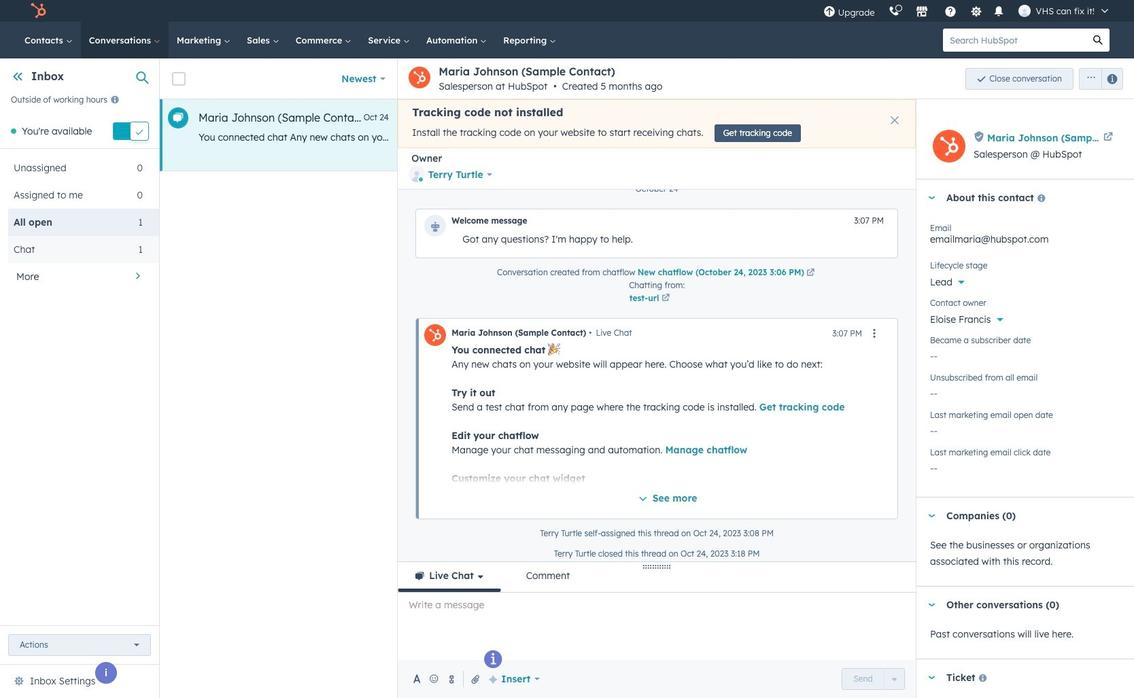 Task type: vqa. For each thing, say whether or not it's contained in the screenshot.
top group
yes



Task type: describe. For each thing, give the bounding box(es) containing it.
Search HubSpot search field
[[943, 29, 1087, 52]]

2 -- text field from the top
[[930, 418, 1121, 440]]

1 -- text field from the top
[[930, 381, 1121, 403]]

jacob simon image
[[1019, 5, 1031, 17]]

1 caret image from the top
[[928, 515, 936, 518]]

marketplaces image
[[916, 6, 928, 18]]

live chat from maria johnson (sample contact) with context you connected chat
any new chats on your website will appear here. choose what you'd like to do next:

try it out 
send a test chat from any page where the tracking code is installed: https://app.hubs row
[[160, 99, 1090, 171]]



Task type: locate. For each thing, give the bounding box(es) containing it.
you're available image
[[11, 129, 16, 134]]

0 vertical spatial -- text field
[[930, 381, 1121, 403]]

0 vertical spatial link opens in a new window image
[[807, 267, 815, 280]]

-- text field
[[930, 381, 1121, 403], [930, 418, 1121, 440], [930, 456, 1121, 477]]

1 horizontal spatial link opens in a new window image
[[807, 269, 815, 278]]

0 vertical spatial group
[[1074, 68, 1124, 89]]

0 vertical spatial caret image
[[928, 515, 936, 518]]

1 vertical spatial link opens in a new window image
[[662, 292, 670, 305]]

1 vertical spatial caret image
[[928, 604, 936, 607]]

0 horizontal spatial link opens in a new window image
[[662, 292, 670, 305]]

menu
[[817, 0, 1118, 22]]

0 horizontal spatial group
[[842, 669, 905, 690]]

1 vertical spatial -- text field
[[930, 418, 1121, 440]]

group
[[1074, 68, 1124, 89], [842, 669, 905, 690]]

1 horizontal spatial link opens in a new window image
[[807, 267, 815, 280]]

link opens in a new window image
[[807, 269, 815, 278], [662, 295, 670, 303]]

0 horizontal spatial link opens in a new window image
[[662, 295, 670, 303]]

alert
[[398, 99, 916, 148]]

1 caret image from the top
[[928, 196, 936, 200]]

0 vertical spatial caret image
[[928, 196, 936, 200]]

main content
[[160, 58, 1135, 699]]

3 -- text field from the top
[[930, 456, 1121, 477]]

caret image
[[928, 196, 936, 200], [928, 604, 936, 607]]

caret image
[[928, 515, 936, 518], [928, 676, 936, 680]]

2 caret image from the top
[[928, 604, 936, 607]]

0 vertical spatial link opens in a new window image
[[807, 269, 815, 278]]

1 vertical spatial group
[[842, 669, 905, 690]]

2 caret image from the top
[[928, 676, 936, 680]]

-- text field
[[930, 343, 1121, 365]]

2 vertical spatial -- text field
[[930, 456, 1121, 477]]

link opens in a new window image
[[807, 267, 815, 280], [662, 292, 670, 305]]

1 horizontal spatial group
[[1074, 68, 1124, 89]]

1 vertical spatial link opens in a new window image
[[662, 295, 670, 303]]

1 vertical spatial caret image
[[928, 676, 936, 680]]

close image
[[891, 116, 899, 124]]



